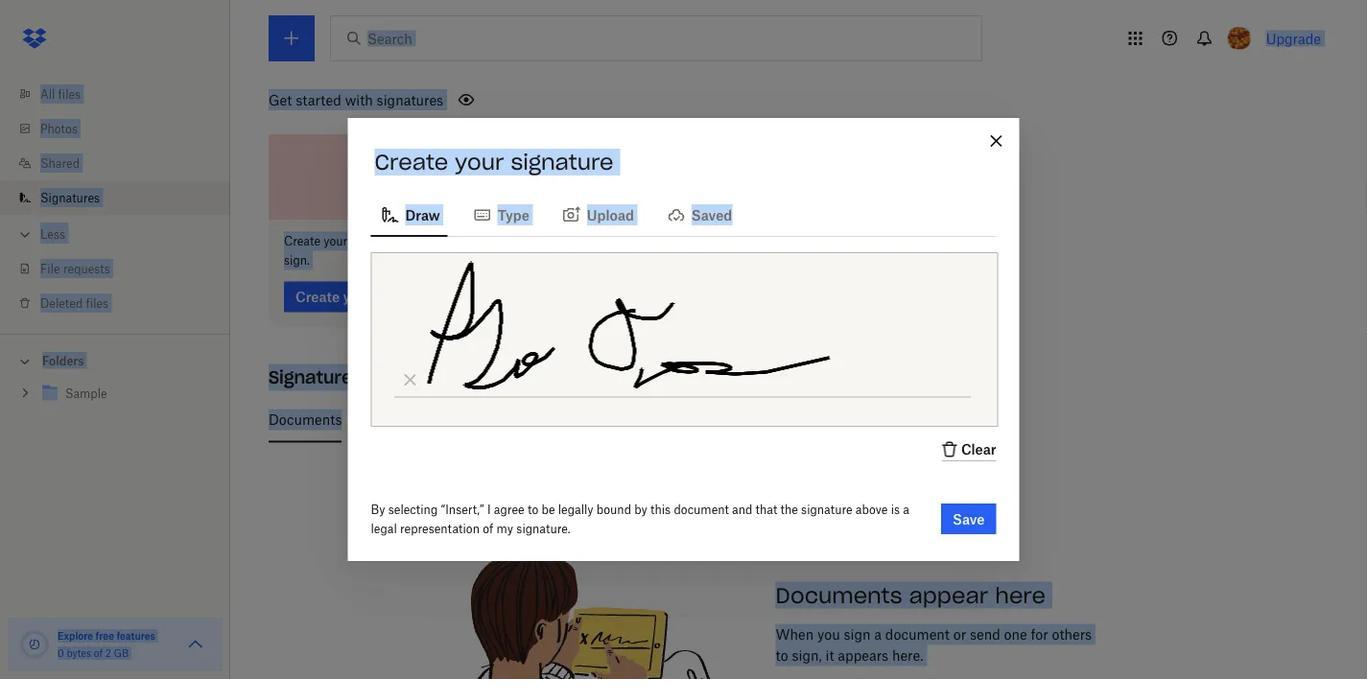 Task type: locate. For each thing, give the bounding box(es) containing it.
0 horizontal spatial is
[[862, 412, 873, 428]]

0 vertical spatial create
[[375, 149, 448, 176]]

0 horizontal spatial signatures
[[40, 190, 100, 205]]

files for all files
[[58, 87, 81, 101]]

0 vertical spatial document
[[674, 502, 729, 517]]

create up sign. at left
[[284, 235, 320, 249]]

to down when
[[776, 648, 788, 664]]

yourself
[[808, 412, 859, 428]]

0 vertical spatial tab list
[[371, 191, 996, 237]]

to left be
[[528, 502, 538, 517]]

all files
[[40, 87, 81, 101]]

1 horizontal spatial requests
[[596, 412, 651, 428]]

1 horizontal spatial files
[[86, 296, 109, 310]]

1 vertical spatial of
[[483, 521, 493, 536]]

upgrade
[[1266, 30, 1321, 47]]

requests right "file"
[[63, 261, 110, 276]]

save button
[[941, 504, 996, 534]]

create for create your signature so you're always ready to sign.
[[284, 235, 320, 249]]

your up 'type'
[[455, 149, 504, 176]]

signature right the
[[801, 502, 853, 517]]

1 vertical spatial your
[[324, 235, 348, 249]]

1 vertical spatial to
[[528, 502, 538, 517]]

create up draw
[[375, 149, 448, 176]]

0 vertical spatial to
[[530, 235, 540, 249]]

appear
[[909, 582, 988, 609]]

by selecting "insert," i agree to be legally bound by this document and that the signature above is a legal representation of my signature.
[[371, 502, 909, 536]]

a inside by selecting "insert," i agree to be legally bound by this document and that the signature above is a legal representation of my signature.
[[903, 502, 909, 517]]

0 vertical spatial requests
[[63, 261, 110, 276]]

1 horizontal spatial your
[[455, 149, 504, 176]]

files right deleted
[[86, 296, 109, 310]]

signature left so
[[351, 235, 402, 249]]

1 vertical spatial signatures
[[269, 367, 363, 389]]

3 of 3 signature requests left this month. signing yourself is unlimited.
[[492, 412, 940, 428]]

draw
[[405, 207, 440, 223]]

0 horizontal spatial a
[[874, 627, 882, 643]]

with
[[345, 92, 373, 108]]

signatures inside list item
[[40, 190, 100, 205]]

0 horizontal spatial this
[[651, 502, 671, 517]]

others
[[1052, 627, 1092, 643]]

documents up you
[[776, 582, 902, 609]]

2 horizontal spatial of
[[504, 412, 517, 428]]

deleted
[[40, 296, 83, 310]]

document
[[674, 502, 729, 517], [885, 627, 950, 643]]

documents for documents appear here
[[776, 582, 902, 609]]

here.
[[892, 648, 923, 664]]

requests left left
[[596, 412, 651, 428]]

create inside create your signature so you're always ready to sign.
[[284, 235, 320, 249]]

1 horizontal spatial 3
[[521, 412, 529, 428]]

and
[[732, 502, 753, 517]]

of left my
[[483, 521, 493, 536]]

list
[[0, 65, 230, 334]]

to
[[530, 235, 540, 249], [528, 502, 538, 517], [776, 648, 788, 664]]

2 vertical spatial to
[[776, 648, 788, 664]]

tab list containing draw
[[371, 191, 996, 237]]

1 horizontal spatial a
[[903, 502, 909, 517]]

you
[[817, 627, 840, 643]]

1 horizontal spatial documents
[[776, 582, 902, 609]]

1 horizontal spatial create
[[375, 149, 448, 176]]

your left so
[[324, 235, 348, 249]]

left
[[655, 412, 675, 428]]

3
[[492, 412, 501, 428], [521, 412, 529, 428]]

documents left templates
[[269, 412, 342, 428]]

0 horizontal spatial documents
[[269, 412, 342, 428]]

a right sign
[[874, 627, 882, 643]]

1 vertical spatial requests
[[596, 412, 651, 428]]

0 vertical spatial your
[[455, 149, 504, 176]]

0 horizontal spatial of
[[94, 647, 103, 659]]

0 horizontal spatial requests
[[63, 261, 110, 276]]

0 horizontal spatial 3
[[492, 412, 501, 428]]

by
[[634, 502, 647, 517]]

is right yourself
[[862, 412, 873, 428]]

this right left
[[679, 412, 703, 428]]

0 horizontal spatial document
[[674, 502, 729, 517]]

templates tab
[[357, 397, 423, 443]]

signatures up documents tab
[[269, 367, 363, 389]]

a
[[903, 502, 909, 517], [874, 627, 882, 643]]

agree
[[494, 502, 524, 517]]

create your signature so you're always ready to sign.
[[284, 235, 540, 268]]

is right above on the right of the page
[[891, 502, 900, 517]]

of
[[504, 412, 517, 428], [483, 521, 493, 536], [94, 647, 103, 659]]

signature up upload
[[511, 149, 614, 176]]

1 vertical spatial create
[[284, 235, 320, 249]]

1 vertical spatial this
[[651, 502, 671, 517]]

document up 'here.' at right bottom
[[885, 627, 950, 643]]

0 horizontal spatial create
[[284, 235, 320, 249]]

create inside create your signature 'dialog'
[[375, 149, 448, 176]]

0 vertical spatial a
[[903, 502, 909, 517]]

create
[[375, 149, 448, 176], [284, 235, 320, 249]]

it
[[826, 648, 834, 664]]

requests
[[63, 261, 110, 276], [596, 412, 651, 428]]

0 vertical spatial this
[[679, 412, 703, 428]]

1 vertical spatial is
[[891, 502, 900, 517]]

0 vertical spatial of
[[504, 412, 517, 428]]

of left 2
[[94, 647, 103, 659]]

0 vertical spatial signatures
[[40, 190, 100, 205]]

signature
[[511, 149, 614, 176], [351, 235, 402, 249], [533, 412, 593, 428], [801, 502, 853, 517]]

is
[[862, 412, 873, 428], [891, 502, 900, 517]]

your inside create your signature so you're always ready to sign.
[[324, 235, 348, 249]]

always
[[456, 235, 493, 249]]

unlimited.
[[876, 412, 940, 428]]

your for create your signature
[[455, 149, 504, 176]]

document left 'and'
[[674, 502, 729, 517]]

gb
[[114, 647, 129, 659]]

0 vertical spatial documents
[[269, 412, 342, 428]]

legal
[[371, 521, 397, 536]]

files
[[58, 87, 81, 101], [86, 296, 109, 310]]

to inside by selecting "insert," i agree to be legally bound by this document and that the signature above is a legal representation of my signature.
[[528, 502, 538, 517]]

of inside by selecting "insert," i agree to be legally bound by this document and that the signature above is a legal representation of my signature.
[[483, 521, 493, 536]]

1 vertical spatial documents
[[776, 582, 902, 609]]

1 horizontal spatial of
[[483, 521, 493, 536]]

0 horizontal spatial your
[[324, 235, 348, 249]]

this
[[679, 412, 703, 428], [651, 502, 671, 517]]

1 horizontal spatial this
[[679, 412, 703, 428]]

signatures link
[[15, 180, 230, 215]]

2 vertical spatial of
[[94, 647, 103, 659]]

1 horizontal spatial document
[[885, 627, 950, 643]]

tab list containing documents
[[269, 397, 1329, 443]]

signing
[[755, 412, 804, 428]]

photos
[[40, 121, 78, 136]]

signatures down shared
[[40, 190, 100, 205]]

type
[[498, 207, 529, 223]]

file requests link
[[15, 251, 230, 286]]

of up the agree
[[504, 412, 517, 428]]

1 vertical spatial files
[[86, 296, 109, 310]]

0 horizontal spatial files
[[58, 87, 81, 101]]

files right all
[[58, 87, 81, 101]]

1 horizontal spatial is
[[891, 502, 900, 517]]

to right ready
[[530, 235, 540, 249]]

this inside by selecting "insert," i agree to be legally bound by this document and that the signature above is a legal representation of my signature.
[[651, 502, 671, 517]]

send
[[970, 627, 1000, 643]]

be
[[542, 502, 555, 517]]

documents
[[269, 412, 342, 428], [776, 582, 902, 609]]

the
[[780, 502, 798, 517]]

1 vertical spatial a
[[874, 627, 882, 643]]

signatures
[[40, 190, 100, 205], [269, 367, 363, 389]]

save
[[953, 511, 985, 527]]

that
[[756, 502, 777, 517]]

0 vertical spatial files
[[58, 87, 81, 101]]

this right 'by'
[[651, 502, 671, 517]]

your
[[455, 149, 504, 176], [324, 235, 348, 249]]

documents tab
[[269, 397, 342, 443]]

documents inside tab list
[[269, 412, 342, 428]]

tab list
[[371, 191, 996, 237], [269, 397, 1329, 443]]

requests inside list
[[63, 261, 110, 276]]

1 vertical spatial tab list
[[269, 397, 1329, 443]]

a right above on the right of the page
[[903, 502, 909, 517]]

your inside 'dialog'
[[455, 149, 504, 176]]

1 vertical spatial document
[[885, 627, 950, 643]]



Task type: describe. For each thing, give the bounding box(es) containing it.
upgrade link
[[1266, 30, 1321, 47]]

1 3 from the left
[[492, 412, 501, 428]]

signatures
[[377, 92, 443, 108]]

list containing all files
[[0, 65, 230, 334]]

documents appear here
[[776, 582, 1046, 609]]

all files link
[[15, 77, 230, 111]]

to inside when you sign a document or send one for others to sign, it appears here.
[[776, 648, 788, 664]]

get
[[269, 92, 292, 108]]

for
[[1031, 627, 1048, 643]]

when you sign a document or send one for others to sign, it appears here.
[[776, 627, 1092, 664]]

sign,
[[792, 648, 822, 664]]

signature.
[[516, 521, 571, 536]]

signature inside by selecting "insert," i agree to be legally bound by this document and that the signature above is a legal representation of my signature.
[[801, 502, 853, 517]]

signatures list item
[[0, 180, 230, 215]]

get started with signatures
[[269, 92, 443, 108]]

templates
[[357, 412, 423, 428]]

document inside when you sign a document or send one for others to sign, it appears here.
[[885, 627, 950, 643]]

your for create your signature so you're always ready to sign.
[[324, 235, 348, 249]]

features
[[117, 630, 155, 642]]

bound
[[597, 502, 631, 517]]

selecting
[[388, 502, 438, 517]]

bytes
[[67, 647, 91, 659]]

representation
[[400, 521, 480, 536]]

all
[[40, 87, 55, 101]]

documents for documents
[[269, 412, 342, 428]]

free
[[96, 630, 114, 642]]

started
[[296, 92, 341, 108]]

of inside tab list
[[504, 412, 517, 428]]

a inside when you sign a document or send one for others to sign, it appears here.
[[874, 627, 882, 643]]

sign
[[844, 627, 871, 643]]

clear button
[[938, 438, 996, 461]]

signature inside create your signature so you're always ready to sign.
[[351, 235, 402, 249]]

file
[[40, 261, 60, 276]]

2
[[105, 647, 111, 659]]

i
[[487, 502, 491, 517]]

document inside by selecting "insert," i agree to be legally bound by this document and that the signature above is a legal representation of my signature.
[[674, 502, 729, 517]]

2 3 from the left
[[521, 412, 529, 428]]

upload
[[587, 207, 634, 223]]

to inside create your signature so you're always ready to sign.
[[530, 235, 540, 249]]

legally
[[558, 502, 593, 517]]

1 horizontal spatial signatures
[[269, 367, 363, 389]]

is inside by selecting "insert," i agree to be legally bound by this document and that the signature above is a legal representation of my signature.
[[891, 502, 900, 517]]

requests inside tab list
[[596, 412, 651, 428]]

month.
[[706, 412, 751, 428]]

quota usage element
[[19, 629, 50, 660]]

clear
[[961, 441, 996, 458]]

create your signature dialog
[[348, 118, 1019, 561]]

photos link
[[15, 111, 230, 146]]

ready
[[496, 235, 526, 249]]

deleted files
[[40, 296, 109, 310]]

0
[[58, 647, 64, 659]]

file requests
[[40, 261, 110, 276]]

folders
[[42, 354, 84, 368]]

0 vertical spatial is
[[862, 412, 873, 428]]

create your signature
[[375, 149, 614, 176]]

above
[[856, 502, 888, 517]]

so
[[405, 235, 418, 249]]

shared
[[40, 156, 80, 170]]

folders button
[[0, 346, 230, 375]]

create for create your signature
[[375, 149, 448, 176]]

here
[[995, 582, 1046, 609]]

tab list inside create your signature 'dialog'
[[371, 191, 996, 237]]

of inside explore free features 0 bytes of 2 gb
[[94, 647, 103, 659]]

shared link
[[15, 146, 230, 180]]

explore free features 0 bytes of 2 gb
[[58, 630, 155, 659]]

"insert,"
[[441, 502, 484, 517]]

appears
[[838, 648, 889, 664]]

deleted files link
[[15, 286, 230, 320]]

when
[[776, 627, 814, 643]]

one
[[1004, 627, 1027, 643]]

explore
[[58, 630, 93, 642]]

you're
[[421, 235, 453, 249]]

files for deleted files
[[86, 296, 109, 310]]

saved
[[692, 207, 732, 223]]

sign.
[[284, 254, 310, 268]]

my
[[497, 521, 513, 536]]

by
[[371, 502, 385, 517]]

signature up legally
[[533, 412, 593, 428]]

this inside tab list
[[679, 412, 703, 428]]

less image
[[15, 225, 35, 244]]

or
[[953, 627, 966, 643]]

dropbox image
[[15, 19, 54, 58]]

less
[[40, 227, 65, 241]]



Task type: vqa. For each thing, say whether or not it's contained in the screenshot.
"photos"
yes



